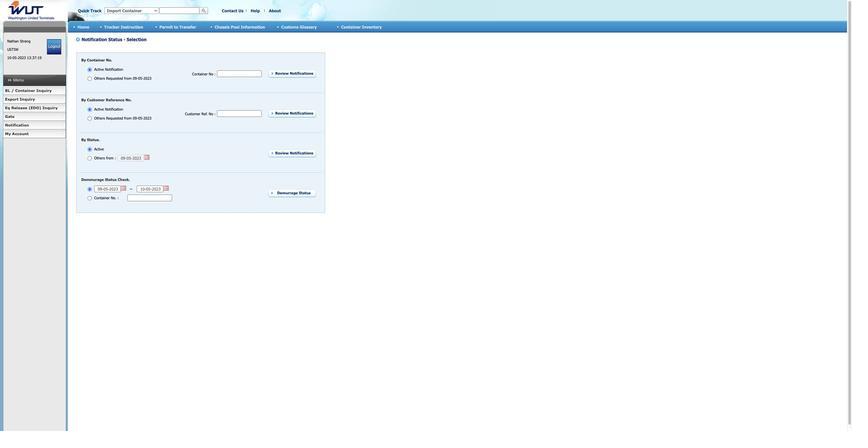 Task type: vqa. For each thing, say whether or not it's contained in the screenshot.
11:57:17
no



Task type: describe. For each thing, give the bounding box(es) containing it.
trucker instruction
[[104, 24, 143, 29]]

ustiw
[[7, 47, 18, 52]]

eq release (edo) inquiry link
[[3, 104, 66, 112]]

us
[[238, 8, 243, 13]]

(edo)
[[29, 106, 41, 110]]

trucker
[[104, 24, 120, 29]]

1 horizontal spatial container
[[341, 24, 361, 29]]

information
[[241, 24, 265, 29]]

transfer
[[179, 24, 196, 29]]

strang
[[20, 39, 30, 43]]

nathan
[[7, 39, 19, 43]]

permit
[[159, 24, 173, 29]]

quick
[[78, 8, 89, 13]]

chassis
[[215, 24, 230, 29]]

05-
[[13, 56, 18, 60]]

eq release (edo) inquiry
[[5, 106, 58, 110]]

export inquiry link
[[3, 95, 66, 104]]

container inside 'link'
[[15, 89, 35, 93]]

contact us link
[[222, 8, 243, 13]]

notification link
[[3, 121, 66, 130]]

chassis pool information
[[215, 24, 265, 29]]

my
[[5, 132, 11, 136]]

about
[[269, 8, 281, 13]]

inventory
[[362, 24, 382, 29]]

10-
[[7, 56, 13, 60]]

gate
[[5, 114, 15, 119]]

export inquiry
[[5, 97, 35, 102]]

/
[[11, 89, 14, 93]]

nathan strang
[[7, 39, 30, 43]]

pool
[[231, 24, 240, 29]]

account
[[12, 132, 29, 136]]

bl / container inquiry
[[5, 89, 52, 93]]

to
[[174, 24, 178, 29]]



Task type: locate. For each thing, give the bounding box(es) containing it.
0 vertical spatial container
[[341, 24, 361, 29]]

glossary
[[300, 24, 317, 29]]

help link
[[251, 8, 260, 13]]

about link
[[269, 8, 281, 13]]

customs glossary
[[281, 24, 317, 29]]

container left inventory
[[341, 24, 361, 29]]

my account link
[[3, 130, 66, 138]]

customs
[[281, 24, 299, 29]]

track
[[90, 8, 101, 13]]

inquiry right '(edo)'
[[42, 106, 58, 110]]

container up export inquiry
[[15, 89, 35, 93]]

1 vertical spatial inquiry
[[20, 97, 35, 102]]

contact
[[222, 8, 237, 13]]

my account
[[5, 132, 29, 136]]

bl
[[5, 89, 10, 93]]

export
[[5, 97, 19, 102]]

eq
[[5, 106, 10, 110]]

0 vertical spatial inquiry
[[36, 89, 52, 93]]

instruction
[[121, 24, 143, 29]]

bl / container inquiry link
[[3, 87, 66, 95]]

home
[[78, 24, 89, 29]]

container
[[341, 24, 361, 29], [15, 89, 35, 93]]

1 vertical spatial container
[[15, 89, 35, 93]]

2 vertical spatial inquiry
[[42, 106, 58, 110]]

inquiry
[[36, 89, 52, 93], [20, 97, 35, 102], [42, 106, 58, 110]]

inquiry down the bl / container inquiry
[[20, 97, 35, 102]]

2023
[[18, 56, 26, 60]]

container inventory
[[341, 24, 382, 29]]

10-05-2023 13:37:19
[[7, 56, 42, 60]]

inquiry up export inquiry link
[[36, 89, 52, 93]]

None text field
[[159, 7, 199, 14]]

release
[[11, 106, 27, 110]]

inquiry for (edo)
[[42, 106, 58, 110]]

permit to transfer
[[159, 24, 196, 29]]

gate link
[[3, 112, 66, 121]]

inquiry for container
[[36, 89, 52, 93]]

notification
[[5, 123, 29, 127]]

quick track
[[78, 8, 101, 13]]

13:37:19
[[27, 56, 42, 60]]

help
[[251, 8, 260, 13]]

contact us
[[222, 8, 243, 13]]

login image
[[47, 39, 61, 55]]

0 horizontal spatial container
[[15, 89, 35, 93]]

inquiry inside 'link'
[[36, 89, 52, 93]]



